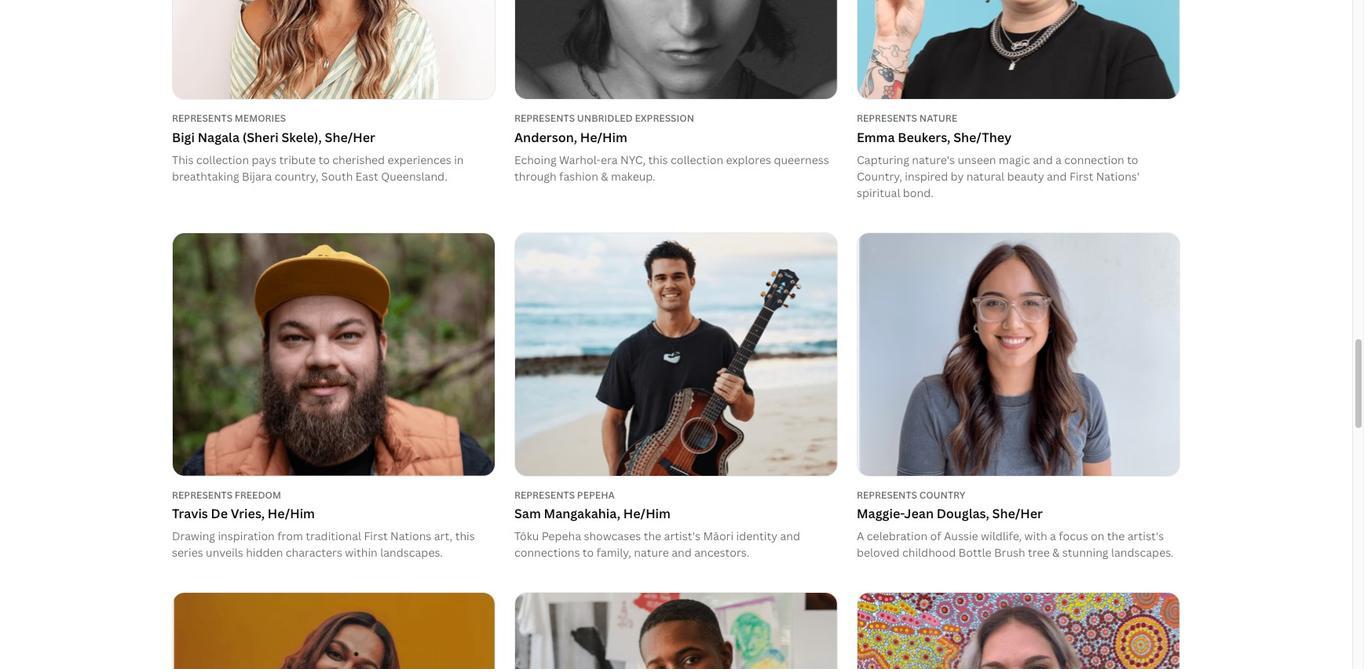 Task type: locate. For each thing, give the bounding box(es) containing it.
0 horizontal spatial artist's
[[664, 529, 701, 544]]

1 horizontal spatial this
[[649, 152, 668, 167]]

bijara
[[242, 169, 272, 184]]

nature
[[634, 545, 669, 560]]

experiences
[[388, 152, 452, 167]]

skele),
[[282, 129, 322, 146]]

anderson,
[[515, 129, 578, 146]]

represents nature emma beukers, she/they
[[857, 112, 1012, 146]]

a right with
[[1051, 529, 1057, 544]]

represents
[[172, 112, 233, 125], [515, 112, 575, 125], [857, 112, 918, 125], [172, 489, 233, 502], [515, 489, 575, 502], [857, 489, 918, 502]]

a celebration of aussie wildlife, with a focus on the artist's beloved childhood bottle brush tree & stunning landscapes.
[[857, 529, 1175, 560]]

0 vertical spatial a
[[1056, 152, 1062, 167]]

expression
[[635, 112, 695, 125]]

the up the 'nature'
[[644, 529, 662, 544]]

a left connection
[[1056, 152, 1062, 167]]

0 vertical spatial this
[[649, 152, 668, 167]]

makeup.
[[611, 169, 656, 184]]

first up within
[[364, 529, 388, 544]]

represents up sam
[[515, 489, 575, 502]]

magic
[[999, 152, 1031, 167]]

2 artist's from the left
[[1128, 529, 1165, 544]]

& down era
[[601, 169, 609, 184]]

artist's inside a celebration of aussie wildlife, with a focus on the artist's beloved childhood bottle brush tree & stunning landscapes.
[[1128, 529, 1165, 544]]

landscapes. right stunning
[[1112, 545, 1175, 560]]

0 vertical spatial she/her
[[325, 129, 376, 146]]

he/him for sam mangakahia, he/him
[[624, 505, 671, 523]]

0 horizontal spatial she/her
[[325, 129, 376, 146]]

nations
[[391, 529, 432, 544]]

0 horizontal spatial landscapes.
[[380, 545, 443, 560]]

1 vertical spatial she/her
[[993, 505, 1044, 523]]

represents inside the "represents memories bigi nagala (sheri skele), she/her"
[[172, 112, 233, 125]]

1 the from the left
[[644, 529, 662, 544]]

0 horizontal spatial the
[[644, 529, 662, 544]]

this right art,
[[456, 529, 475, 544]]

represents inside represents country maggie-jean douglas, she/her
[[857, 489, 918, 502]]

artist's
[[664, 529, 701, 544], [1128, 529, 1165, 544]]

2 horizontal spatial to
[[1128, 152, 1139, 167]]

collection inside echoing warhol-era nyc, this collection explores queerness through fashion & makeup.
[[671, 152, 724, 167]]

1 vertical spatial first
[[364, 529, 388, 544]]

she/her up cherished
[[325, 129, 376, 146]]

0 vertical spatial first
[[1070, 169, 1094, 184]]

he/him
[[581, 129, 628, 146], [268, 505, 315, 523], [624, 505, 671, 523]]

0 vertical spatial &
[[601, 169, 609, 184]]

1 vertical spatial a
[[1051, 529, 1057, 544]]

0 horizontal spatial &
[[601, 169, 609, 184]]

bond.
[[904, 185, 934, 200]]

represents up nagala
[[172, 112, 233, 125]]

represents up anderson,
[[515, 112, 575, 125]]

memories
[[235, 112, 286, 125]]

travis
[[172, 505, 208, 523]]

collection
[[196, 152, 249, 167], [671, 152, 724, 167]]

this right nyc,
[[649, 152, 668, 167]]

1 horizontal spatial collection
[[671, 152, 724, 167]]

first down connection
[[1070, 169, 1094, 184]]

nature
[[920, 112, 958, 125]]

jean
[[905, 505, 934, 523]]

represents unbridled expression anderson, he/him
[[515, 112, 695, 146]]

artist's inside tōku pepeha showcases the artist's māori identity and connections to family, nature and ancestors.
[[664, 529, 701, 544]]

represents up travis
[[172, 489, 233, 502]]

1 horizontal spatial landscapes.
[[1112, 545, 1175, 560]]

she/her
[[325, 129, 376, 146], [993, 505, 1044, 523]]

represents for jean
[[857, 489, 918, 502]]

0 horizontal spatial first
[[364, 529, 388, 544]]

represents for mangakahia,
[[515, 489, 575, 502]]

to
[[319, 152, 330, 167], [1128, 152, 1139, 167], [583, 545, 594, 560]]

showcases
[[584, 529, 641, 544]]

1 horizontal spatial she/her
[[993, 505, 1044, 523]]

bottle
[[959, 545, 992, 560]]

collection inside this collection pays tribute to cherished experiences in breathtaking bijara country, south east queensland.
[[196, 152, 249, 167]]

he/him inside the 'represents freedom travis de vries, he/him'
[[268, 505, 315, 523]]

& right tree
[[1053, 545, 1060, 560]]

inspiration
[[218, 529, 275, 544]]

he/him inside represents pepeha sam mangakahia, he/him
[[624, 505, 671, 523]]

he/him up from
[[268, 505, 315, 523]]

1 horizontal spatial first
[[1070, 169, 1094, 184]]

1 horizontal spatial artist's
[[1128, 529, 1165, 544]]

on
[[1092, 529, 1105, 544]]

era
[[601, 152, 618, 167]]

wildlife,
[[982, 529, 1023, 544]]

fashion
[[560, 169, 599, 184]]

collection left "explores"
[[671, 152, 724, 167]]

natural
[[967, 169, 1005, 184]]

country,
[[275, 169, 319, 184]]

0 horizontal spatial collection
[[196, 152, 249, 167]]

capturing
[[857, 152, 910, 167]]

to inside tōku pepeha showcases the artist's māori identity and connections to family, nature and ancestors.
[[583, 545, 594, 560]]

she/they
[[954, 129, 1012, 146]]

1 horizontal spatial &
[[1053, 545, 1060, 560]]

and
[[1033, 152, 1054, 167], [1048, 169, 1068, 184], [781, 529, 801, 544], [672, 545, 692, 560]]

represents country maggie-jean douglas, she/her
[[857, 489, 1044, 523]]

represents inside represents unbridled expression anderson, he/him
[[515, 112, 575, 125]]

brush
[[995, 545, 1026, 560]]

1 artist's from the left
[[664, 529, 701, 544]]

0 horizontal spatial to
[[319, 152, 330, 167]]

artist's up the 'nature'
[[664, 529, 701, 544]]

through
[[515, 169, 557, 184]]

tribute
[[279, 152, 316, 167]]

and right identity
[[781, 529, 801, 544]]

represents pepeha sam mangakahia, he/him
[[515, 489, 671, 523]]

echoing
[[515, 152, 557, 167]]

to up nations'
[[1128, 152, 1139, 167]]

east
[[356, 169, 379, 184]]

the
[[644, 529, 662, 544], [1108, 529, 1126, 544]]

she/her inside the "represents memories bigi nagala (sheri skele), she/her"
[[325, 129, 376, 146]]

he/him down 'unbridled'
[[581, 129, 628, 146]]

1 vertical spatial this
[[456, 529, 475, 544]]

represents inside represents pepeha sam mangakahia, he/him
[[515, 489, 575, 502]]

he/him up tōku pepeha showcases the artist's māori identity and connections to family, nature and ancestors.
[[624, 505, 671, 523]]

represents inside represents nature emma beukers, she/they
[[857, 112, 918, 125]]

1 horizontal spatial the
[[1108, 529, 1126, 544]]

nagala
[[198, 129, 240, 146]]

queerness
[[774, 152, 830, 167]]

first inside drawing inspiration from traditional first nations art, this series unveils hidden characters within landscapes.
[[364, 529, 388, 544]]

drawing
[[172, 529, 215, 544]]

he/him inside represents unbridled expression anderson, he/him
[[581, 129, 628, 146]]

collection down nagala
[[196, 152, 249, 167]]

with
[[1025, 529, 1048, 544]]

to left family,
[[583, 545, 594, 560]]

1 collection from the left
[[196, 152, 249, 167]]

represents inside the 'represents freedom travis de vries, he/him'
[[172, 489, 233, 502]]

the inside a celebration of aussie wildlife, with a focus on the artist's beloved childhood bottle brush tree & stunning landscapes.
[[1108, 529, 1126, 544]]

artist's right on
[[1128, 529, 1165, 544]]

nyc,
[[621, 152, 646, 167]]

within
[[345, 545, 378, 560]]

childhood
[[903, 545, 957, 560]]

1 horizontal spatial to
[[583, 545, 594, 560]]

1 vertical spatial &
[[1053, 545, 1060, 560]]

she/her inside represents country maggie-jean douglas, she/her
[[993, 505, 1044, 523]]

this collection pays tribute to cherished experiences in breathtaking bijara country, south east queensland.
[[172, 152, 464, 184]]

2 collection from the left
[[671, 152, 724, 167]]

she/her up wildlife, at the right of page
[[993, 505, 1044, 523]]

represents up maggie-
[[857, 489, 918, 502]]

landscapes. down nations in the left bottom of the page
[[380, 545, 443, 560]]

sam
[[515, 505, 541, 523]]

1 landscapes. from the left
[[380, 545, 443, 560]]

focus
[[1060, 529, 1089, 544]]

first
[[1070, 169, 1094, 184], [364, 529, 388, 544]]

pepeha
[[542, 529, 582, 544]]

a
[[1056, 152, 1062, 167], [1051, 529, 1057, 544]]

this inside echoing warhol-era nyc, this collection explores queerness through fashion & makeup.
[[649, 152, 668, 167]]

the right on
[[1108, 529, 1126, 544]]

douglas,
[[937, 505, 990, 523]]

2 landscapes. from the left
[[1112, 545, 1175, 560]]

0 horizontal spatial this
[[456, 529, 475, 544]]

first inside capturing nature's unseen magic and a connection to country, inspired by natural beauty and first nations' spiritual bond.
[[1070, 169, 1094, 184]]

to up south
[[319, 152, 330, 167]]

and up beauty on the top of the page
[[1033, 152, 1054, 167]]

2 the from the left
[[1108, 529, 1126, 544]]

represents up emma
[[857, 112, 918, 125]]



Task type: describe. For each thing, give the bounding box(es) containing it.
freedom
[[235, 489, 281, 502]]

to inside capturing nature's unseen magic and a connection to country, inspired by natural beauty and first nations' spiritual bond.
[[1128, 152, 1139, 167]]

connection
[[1065, 152, 1125, 167]]

inspired
[[906, 169, 949, 184]]

(sheri
[[243, 129, 279, 146]]

cherished
[[333, 152, 385, 167]]

a inside capturing nature's unseen magic and a connection to country, inspired by natural beauty and first nations' spiritual bond.
[[1056, 152, 1062, 167]]

queensland.
[[381, 169, 448, 184]]

a inside a celebration of aussie wildlife, with a focus on the artist's beloved childhood bottle brush tree & stunning landscapes.
[[1051, 529, 1057, 544]]

art,
[[434, 529, 453, 544]]

celebration
[[867, 529, 928, 544]]

country
[[920, 489, 966, 502]]

emma
[[857, 129, 896, 146]]

represents memories bigi nagala (sheri skele), she/her
[[172, 112, 376, 146]]

south
[[321, 169, 353, 184]]

unbridled
[[577, 112, 633, 125]]

aussie
[[945, 529, 979, 544]]

the inside tōku pepeha showcases the artist's māori identity and connections to family, nature and ancestors.
[[644, 529, 662, 544]]

represents for anderson,
[[515, 112, 575, 125]]

series
[[172, 545, 203, 560]]

de
[[211, 505, 228, 523]]

of
[[931, 529, 942, 544]]

and right the 'nature'
[[672, 545, 692, 560]]

warhol-
[[559, 152, 601, 167]]

bigi
[[172, 129, 195, 146]]

country,
[[857, 169, 903, 184]]

& inside a celebration of aussie wildlife, with a focus on the artist's beloved childhood bottle brush tree & stunning landscapes.
[[1053, 545, 1060, 560]]

maggie-
[[857, 505, 905, 523]]

represents for de
[[172, 489, 233, 502]]

to inside this collection pays tribute to cherished experiences in breathtaking bijara country, south east queensland.
[[319, 152, 330, 167]]

a
[[857, 529, 865, 544]]

nations'
[[1097, 169, 1140, 184]]

& inside echoing warhol-era nyc, this collection explores queerness through fashion & makeup.
[[601, 169, 609, 184]]

mangakahia,
[[544, 505, 621, 523]]

characters
[[286, 545, 343, 560]]

and right beauty on the top of the page
[[1048, 169, 1068, 184]]

tree
[[1029, 545, 1050, 560]]

breathtaking
[[172, 169, 239, 184]]

explores
[[727, 152, 772, 167]]

he/him for anderson, he/him
[[581, 129, 628, 146]]

this
[[172, 152, 194, 167]]

identity
[[737, 529, 778, 544]]

represents for nagala
[[172, 112, 233, 125]]

stunning
[[1063, 545, 1109, 560]]

landscapes. inside drawing inspiration from traditional first nations art, this series unveils hidden characters within landscapes.
[[380, 545, 443, 560]]

in
[[454, 152, 464, 167]]

tōku pepeha showcases the artist's māori identity and connections to family, nature and ancestors.
[[515, 529, 801, 560]]

traditional
[[306, 529, 362, 544]]

family,
[[597, 545, 632, 560]]

pays
[[252, 152, 277, 167]]

beauty
[[1008, 169, 1045, 184]]

represents for beukers,
[[857, 112, 918, 125]]

vries,
[[231, 505, 265, 523]]

this inside drawing inspiration from traditional first nations art, this series unveils hidden characters within landscapes.
[[456, 529, 475, 544]]

landscapes. inside a celebration of aussie wildlife, with a focus on the artist's beloved childhood bottle brush tree & stunning landscapes.
[[1112, 545, 1175, 560]]

nature's
[[913, 152, 956, 167]]

unveils
[[206, 545, 243, 560]]

māori
[[704, 529, 734, 544]]

connections
[[515, 545, 580, 560]]

ancestors.
[[695, 545, 750, 560]]

tōku
[[515, 529, 539, 544]]

capturing nature's unseen magic and a connection to country, inspired by natural beauty and first nations' spiritual bond.
[[857, 152, 1140, 200]]

hidden
[[246, 545, 283, 560]]

beloved
[[857, 545, 900, 560]]

pepeha
[[577, 489, 615, 502]]

drawing inspiration from traditional first nations art, this series unveils hidden characters within landscapes.
[[172, 529, 475, 560]]

spiritual
[[857, 185, 901, 200]]

represents freedom travis de vries, he/him
[[172, 489, 315, 523]]

echoing warhol-era nyc, this collection explores queerness through fashion & makeup.
[[515, 152, 830, 184]]

unseen
[[958, 152, 997, 167]]

by
[[951, 169, 964, 184]]

beukers,
[[898, 129, 951, 146]]

from
[[278, 529, 303, 544]]



Task type: vqa. For each thing, say whether or not it's contained in the screenshot.


